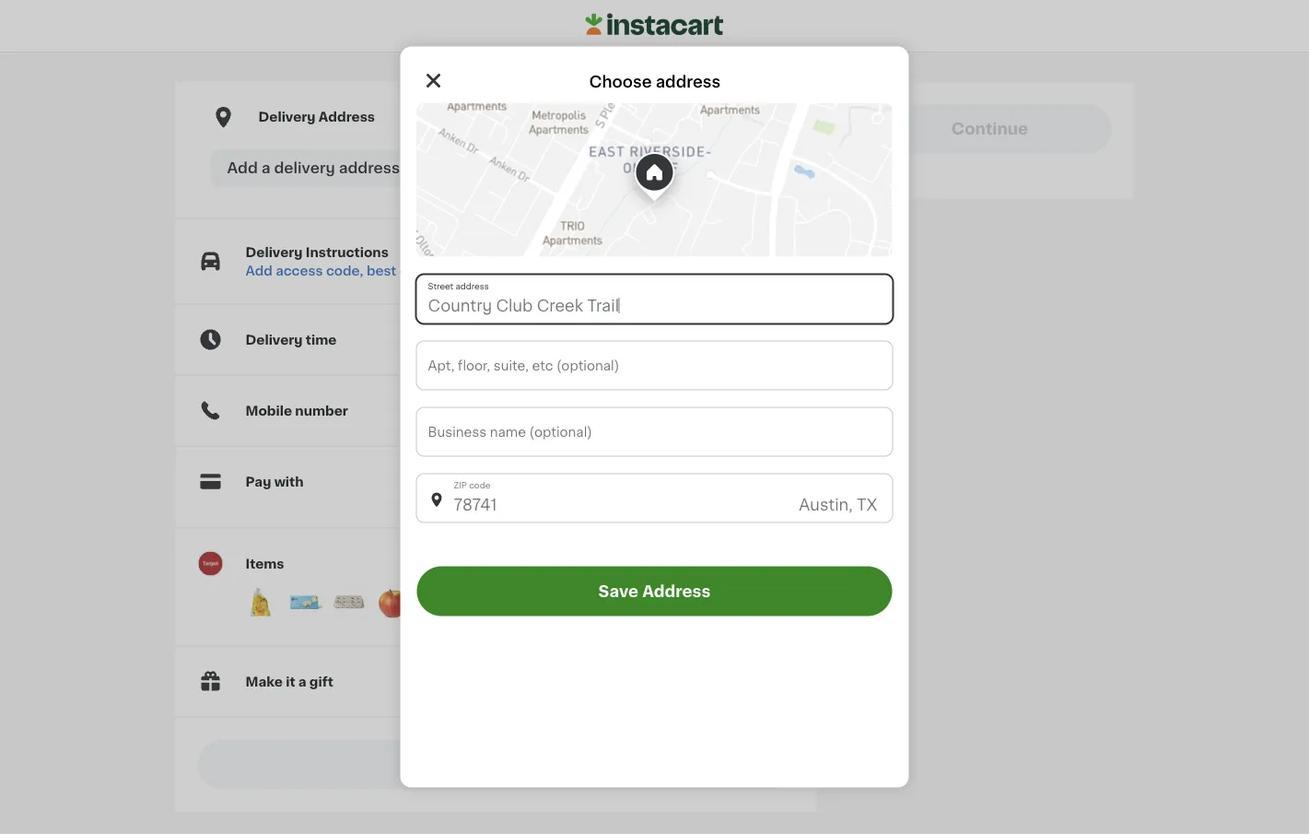 Task type: locate. For each thing, give the bounding box(es) containing it.
austin, tx
[[800, 497, 878, 513]]

address right 'delivery'
[[339, 161, 400, 176]]

0 horizontal spatial address
[[319, 111, 375, 124]]

add inside delivery instructions add access code, best entrance, etc.
[[246, 264, 273, 277]]

add left access
[[246, 264, 273, 277]]

0 horizontal spatial address
[[339, 161, 400, 176]]

a
[[262, 161, 271, 176], [298, 675, 307, 688]]

1 vertical spatial address
[[643, 584, 711, 599]]

save address button
[[417, 566, 893, 616]]

save
[[599, 584, 639, 599]]

delivery inside delivery instructions add access code, best entrance, etc.
[[246, 246, 303, 259]]

choose address dialog
[[401, 47, 909, 788]]

choose address
[[590, 74, 721, 89]]

delivery for delivery time
[[246, 333, 303, 346]]

save address
[[599, 584, 711, 599]]

add
[[227, 161, 258, 176], [246, 264, 273, 277]]

form element
[[417, 323, 893, 616]]

0 vertical spatial delivery
[[259, 111, 316, 124]]

1   text field from the top
[[417, 275, 893, 323]]

code,
[[326, 264, 364, 277]]

address inside button
[[339, 161, 400, 176]]

1 horizontal spatial a
[[298, 675, 307, 688]]

1 vertical spatial address
[[339, 161, 400, 176]]

it
[[286, 675, 295, 688]]

address
[[656, 74, 721, 89], [339, 161, 400, 176]]

with
[[274, 475, 304, 488]]

0 horizontal spatial a
[[262, 161, 271, 176]]

pay
[[246, 475, 271, 488]]

etc.
[[466, 264, 492, 277]]

address down home image
[[656, 74, 721, 89]]

delivery left time
[[246, 333, 303, 346]]

choose
[[590, 74, 652, 89]]

add left 'delivery'
[[227, 161, 258, 176]]

delivery
[[259, 111, 316, 124], [246, 246, 303, 259], [246, 333, 303, 346]]

tx
[[857, 497, 878, 513]]

1   text field from the top
[[417, 408, 893, 456]]

delivery for delivery instructions add access code, best entrance, etc.
[[246, 246, 303, 259]]

1 vertical spatial delivery
[[246, 246, 303, 259]]

delivery up access
[[246, 246, 303, 259]]

entrance,
[[400, 264, 463, 277]]

2   text field from the top
[[417, 342, 893, 389]]

delivery address
[[259, 111, 375, 124]]

address for save address
[[643, 584, 711, 599]]

good & gather salted butter image
[[286, 584, 323, 621]]

0 vertical spatial address
[[319, 111, 375, 124]]

a right the it
[[298, 675, 307, 688]]

1 vertical spatial   text field
[[417, 474, 893, 522]]

1 vertical spatial add
[[246, 264, 273, 277]]

0 vertical spatial address
[[656, 74, 721, 89]]

a left 'delivery'
[[262, 161, 271, 176]]

0 vertical spatial   text field
[[417, 408, 893, 456]]

address inside dialog
[[656, 74, 721, 89]]

1 vertical spatial   text field
[[417, 342, 893, 389]]

0 vertical spatial   text field
[[417, 275, 893, 323]]

1 horizontal spatial address
[[643, 584, 711, 599]]

address right save
[[643, 584, 711, 599]]

2 vertical spatial delivery
[[246, 333, 303, 346]]

  text field
[[417, 275, 893, 323], [417, 342, 893, 389]]

add a delivery address
[[227, 161, 400, 176]]

0 vertical spatial add
[[227, 161, 258, 176]]

2   text field from the top
[[417, 474, 893, 522]]

instructions
[[306, 246, 389, 259]]

delivery instructions add access code, best entrance, etc.
[[246, 246, 492, 277]]

address up add a delivery address
[[319, 111, 375, 124]]

1 horizontal spatial address
[[656, 74, 721, 89]]

0 vertical spatial a
[[262, 161, 271, 176]]

make
[[246, 675, 283, 688]]

address
[[319, 111, 375, 124], [643, 584, 711, 599]]

mobile number
[[246, 404, 348, 417]]

address inside button
[[643, 584, 711, 599]]

delivery up 'delivery'
[[259, 111, 316, 124]]

pay with
[[246, 475, 304, 488]]

  text field
[[417, 408, 893, 456], [417, 474, 893, 522]]



Task type: describe. For each thing, give the bounding box(es) containing it.
good & gather grade a cage-free large eggs image
[[330, 584, 367, 621]]

delivery time
[[246, 333, 337, 346]]

delivery
[[274, 161, 335, 176]]

map region
[[417, 104, 893, 257]]

good & gather unsalted butter image
[[419, 584, 456, 621]]

good & gather lemons image
[[242, 584, 279, 621]]

make it a gift
[[246, 675, 334, 688]]

time
[[306, 333, 337, 346]]

items
[[246, 557, 284, 570]]

best
[[367, 264, 397, 277]]

address for delivery address
[[319, 111, 375, 124]]

mobile
[[246, 404, 292, 417]]

honeycrisp apple bag image
[[375, 584, 412, 621]]

gift
[[310, 675, 334, 688]]

delivery for delivery address
[[259, 111, 316, 124]]

access
[[276, 264, 323, 277]]

add a delivery address button
[[211, 150, 782, 187]]

add inside button
[[227, 161, 258, 176]]

home image
[[586, 11, 724, 38]]

1 vertical spatial a
[[298, 675, 307, 688]]

number
[[295, 404, 348, 417]]

a inside button
[[262, 161, 271, 176]]

austin,
[[800, 497, 853, 513]]



Task type: vqa. For each thing, say whether or not it's contained in the screenshot.
the right address
yes



